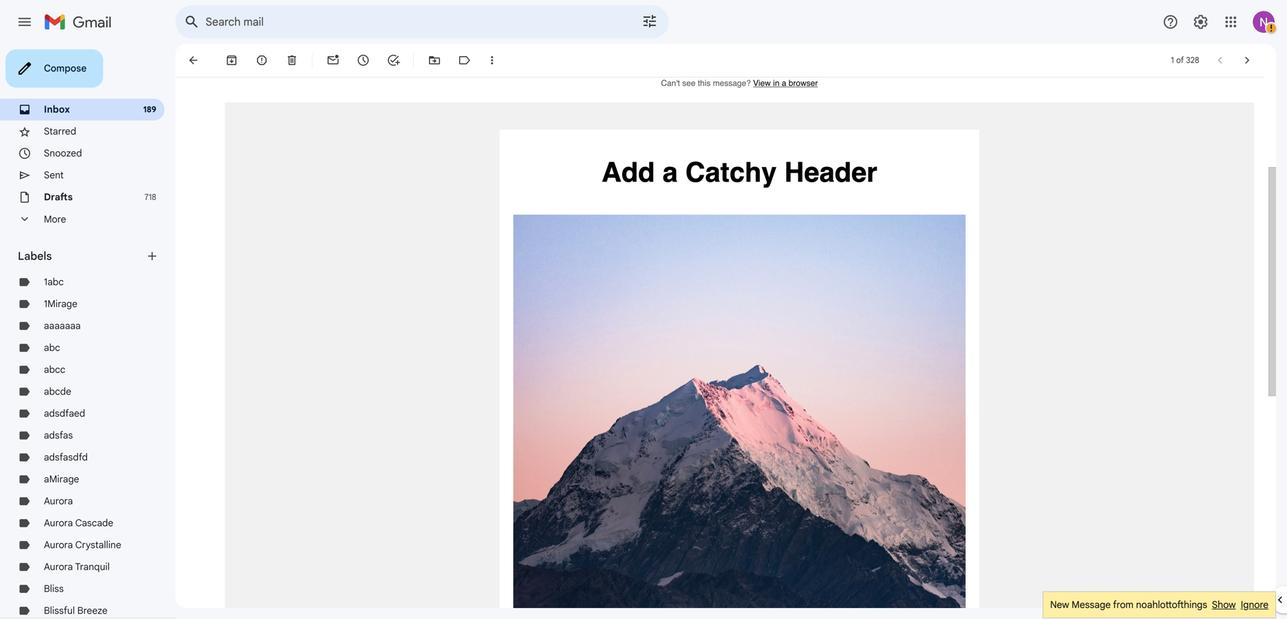 Task type: locate. For each thing, give the bounding box(es) containing it.
inbox
[[44, 104, 70, 116]]

2 aurora from the top
[[44, 518, 73, 530]]

blissful
[[44, 605, 75, 617]]

1 of 328
[[1172, 55, 1200, 65]]

aurora down amirage
[[44, 496, 73, 508]]

1
[[1172, 55, 1175, 65]]

in
[[773, 79, 780, 88]]

None search field
[[176, 5, 669, 38]]

aurora for aurora crystalline
[[44, 540, 73, 552]]

bliss
[[44, 583, 64, 595]]

abcde link
[[44, 386, 71, 398]]

1abc
[[44, 276, 64, 288]]

1abc link
[[44, 276, 64, 288]]

adsfas
[[44, 430, 73, 442]]

aurora cascade
[[44, 518, 113, 530]]

add a catchy header
[[602, 157, 878, 188]]

amirage
[[44, 474, 79, 486]]

add to tasks image
[[387, 53, 400, 67]]

more image
[[485, 53, 499, 67]]

aurora up bliss "link"
[[44, 562, 73, 574]]

more
[[44, 213, 66, 225]]

show
[[1212, 600, 1236, 612]]

a
[[782, 79, 787, 88], [663, 157, 678, 188]]

compose
[[44, 62, 87, 74]]

header
[[785, 157, 878, 188]]

4 aurora from the top
[[44, 562, 73, 574]]

aurora down aurora link
[[44, 518, 73, 530]]

1 horizontal spatial a
[[782, 79, 787, 88]]

view in a browser link
[[753, 79, 818, 88]]

1 aurora from the top
[[44, 496, 73, 508]]

this
[[698, 79, 711, 88]]

3 aurora from the top
[[44, 540, 73, 552]]

blissful breeze
[[44, 605, 108, 617]]

a right "in"
[[782, 79, 787, 88]]

starred link
[[44, 125, 76, 137]]

0 horizontal spatial a
[[663, 157, 678, 188]]

search mail image
[[180, 10, 204, 34]]

0 vertical spatial a
[[782, 79, 787, 88]]

archive image
[[225, 53, 239, 67]]

compose button
[[5, 49, 103, 88]]

aurora link
[[44, 496, 73, 508]]

aaaaaaa link
[[44, 320, 81, 332]]

aurora
[[44, 496, 73, 508], [44, 518, 73, 530], [44, 540, 73, 552], [44, 562, 73, 574]]

from
[[1114, 600, 1134, 612]]

1mirage
[[44, 298, 77, 310]]

328
[[1187, 55, 1200, 65]]

older image
[[1241, 53, 1255, 67]]

abc
[[44, 342, 60, 354]]

snoozed link
[[44, 147, 82, 159]]

a right 'add'
[[663, 157, 678, 188]]

message
[[1072, 600, 1111, 612]]

gmail image
[[44, 8, 119, 36]]

snooze image
[[357, 53, 370, 67]]

cascade
[[75, 518, 113, 530]]

report spam image
[[255, 53, 269, 67]]

aurora crystalline
[[44, 540, 121, 552]]

tranquil
[[75, 562, 110, 574]]

adsdfaed
[[44, 408, 85, 420]]

drafts link
[[44, 191, 73, 203]]

Search mail text field
[[206, 15, 603, 29]]

settings image
[[1193, 14, 1209, 30]]

adsfasdfd link
[[44, 452, 88, 464]]

noahlottofthings
[[1137, 600, 1208, 612]]

message?
[[713, 79, 751, 88]]

aurora up 'aurora tranquil' link
[[44, 540, 73, 552]]

breeze
[[77, 605, 108, 617]]

1mirage link
[[44, 298, 77, 310]]



Task type: describe. For each thing, give the bounding box(es) containing it.
add
[[602, 157, 655, 188]]

189
[[143, 105, 156, 115]]

aurora cascade link
[[44, 518, 113, 530]]

advanced search options image
[[636, 8, 664, 35]]

of
[[1177, 55, 1184, 65]]

crystalline
[[75, 540, 121, 552]]

ignore
[[1241, 600, 1269, 612]]

inbox link
[[44, 104, 70, 116]]

abcc
[[44, 364, 65, 376]]

aurora for aurora link
[[44, 496, 73, 508]]

aurora crystalline link
[[44, 540, 121, 552]]

browser
[[789, 79, 818, 88]]

snoozed
[[44, 147, 82, 159]]

catchy
[[686, 157, 777, 188]]

blissful breeze link
[[44, 605, 108, 617]]

labels heading
[[18, 250, 145, 263]]

1 vertical spatial a
[[663, 157, 678, 188]]

drafts
[[44, 191, 73, 203]]

bliss link
[[44, 583, 64, 595]]

labels navigation
[[0, 44, 176, 620]]

labels
[[18, 250, 52, 263]]

show link
[[1212, 600, 1236, 612]]

can't
[[661, 79, 680, 88]]

718
[[145, 192, 156, 203]]

aurora for aurora tranquil
[[44, 562, 73, 574]]

support image
[[1163, 14, 1179, 30]]

aurora tranquil link
[[44, 562, 110, 574]]

ignore link
[[1241, 600, 1269, 612]]

new
[[1051, 600, 1070, 612]]

adsdfaed link
[[44, 408, 85, 420]]

abcc link
[[44, 364, 65, 376]]

starred
[[44, 125, 76, 137]]

delete image
[[285, 53, 299, 67]]

more button
[[0, 208, 165, 230]]

aaaaaaa
[[44, 320, 81, 332]]

new message from noahlottofthings show ignore
[[1051, 600, 1269, 612]]

labels image
[[458, 53, 472, 67]]

back to inbox image
[[186, 53, 200, 67]]

sent link
[[44, 169, 64, 181]]

amirage link
[[44, 474, 79, 486]]

main menu image
[[16, 14, 33, 30]]

adsfas link
[[44, 430, 73, 442]]

can't see this message? view in a browser
[[661, 79, 818, 88]]

abc link
[[44, 342, 60, 354]]

sent
[[44, 169, 64, 181]]

aurora for aurora cascade
[[44, 518, 73, 530]]

see
[[683, 79, 696, 88]]

abcde
[[44, 386, 71, 398]]

adsfasdfd
[[44, 452, 88, 464]]

aurora tranquil
[[44, 562, 110, 574]]

move to image
[[428, 53, 442, 67]]

view
[[753, 79, 771, 88]]



Task type: vqa. For each thing, say whether or not it's contained in the screenshot.
"adsfas" in the bottom of the page
yes



